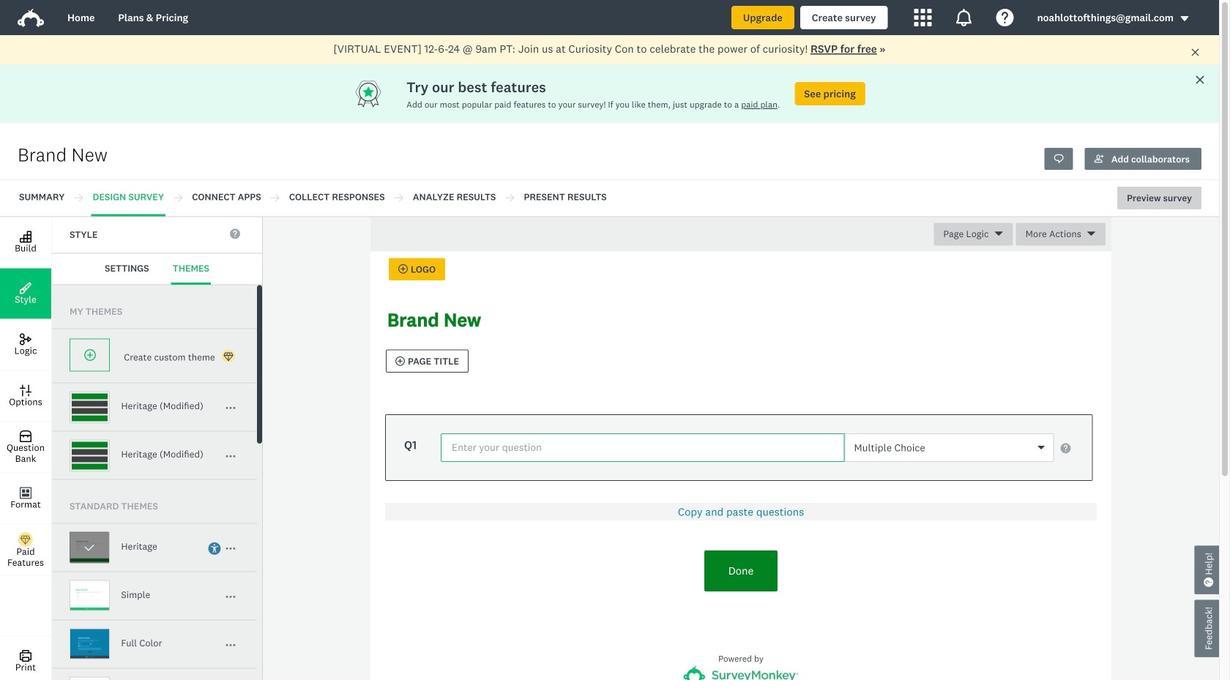 Task type: describe. For each thing, give the bounding box(es) containing it.
rewards image
[[354, 79, 407, 108]]

x image
[[1191, 47, 1200, 57]]

surveymonkey image
[[684, 666, 799, 680]]



Task type: locate. For each thing, give the bounding box(es) containing it.
help icon image
[[996, 9, 1014, 26]]

products icon image
[[914, 9, 932, 26], [955, 9, 973, 26]]

1 products icon image from the left
[[914, 9, 932, 26]]

1 horizontal spatial products icon image
[[955, 9, 973, 26]]

dropdown arrow image
[[1180, 14, 1190, 24]]

surveymonkey logo image
[[18, 9, 44, 27]]

0 horizontal spatial products icon image
[[914, 9, 932, 26]]

2 products icon image from the left
[[955, 9, 973, 26]]



Task type: vqa. For each thing, say whether or not it's contained in the screenshot.
SurveyMonkey image
yes



